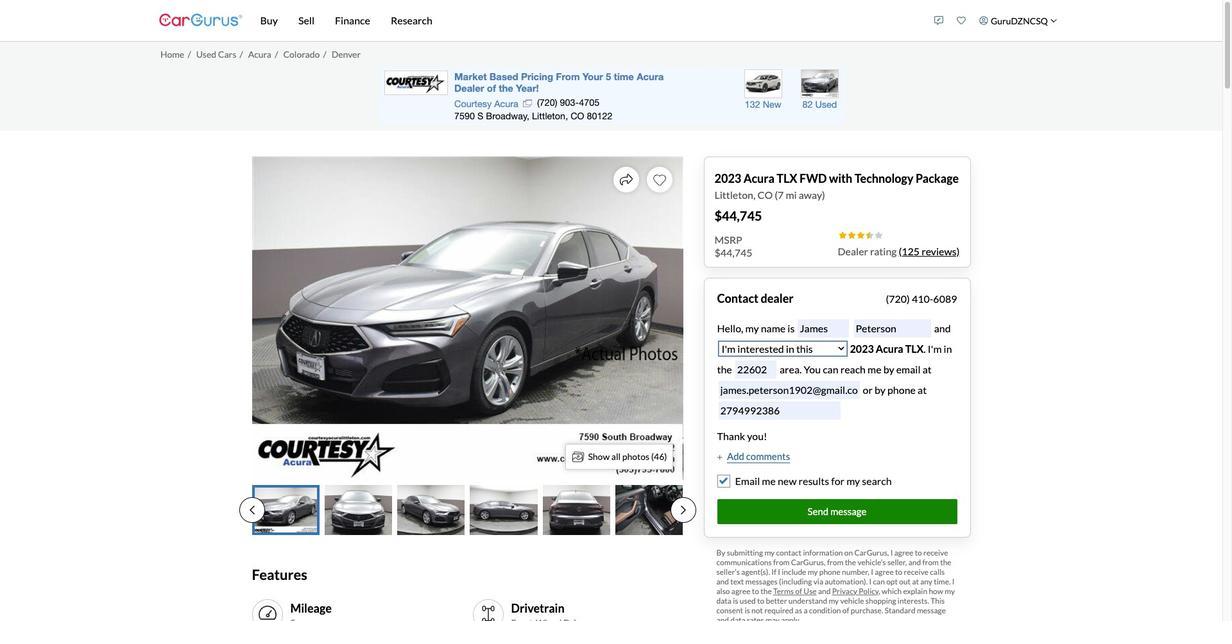 Task type: locate. For each thing, give the bounding box(es) containing it.
msrp
[[715, 233, 743, 246]]

email
[[897, 363, 921, 375]]

user icon image
[[980, 16, 989, 25]]

message
[[831, 506, 867, 518], [918, 606, 947, 616]]

contact
[[718, 291, 759, 305]]

vehicle
[[841, 596, 865, 606]]

of left use
[[796, 587, 803, 596]]

receive up calls
[[924, 548, 949, 558]]

of
[[796, 587, 803, 596], [843, 606, 850, 616]]

to up the which
[[896, 567, 903, 577]]

i
[[891, 548, 893, 558], [778, 567, 781, 577], [871, 567, 874, 577], [870, 577, 872, 587], [953, 577, 955, 587]]

/ left used
[[188, 49, 191, 60]]

1 horizontal spatial is
[[745, 606, 750, 616]]

away)
[[799, 188, 826, 201]]

prev page image
[[249, 506, 255, 516]]

$44,745
[[715, 208, 763, 223], [715, 246, 753, 258]]

agree
[[895, 548, 914, 558], [875, 567, 894, 577], [732, 587, 751, 596]]

tlx for 2023 acura tlx
[[906, 343, 924, 355]]

which
[[882, 587, 902, 596]]

acura right cars
[[248, 49, 272, 60]]

is
[[788, 322, 795, 334], [733, 596, 739, 606], [745, 606, 750, 616]]

receive up the explain
[[905, 567, 929, 577]]

agree up ","
[[875, 567, 894, 577]]

from
[[774, 558, 790, 567], [828, 558, 844, 567], [923, 558, 939, 567]]

gurudzncsq menu
[[929, 3, 1064, 39]]

home
[[161, 49, 184, 60]]

rates
[[747, 616, 765, 622]]

contact dealer
[[718, 291, 794, 305]]

tlx up mi
[[777, 171, 798, 185]]

privacy policy link
[[833, 587, 879, 596]]

1 vertical spatial phone
[[820, 567, 841, 577]]

/ left denver
[[323, 49, 327, 60]]

0 horizontal spatial agree
[[732, 587, 751, 596]]

my left contact
[[765, 548, 775, 558]]

0 horizontal spatial me
[[762, 475, 776, 488]]

standard
[[885, 606, 916, 616]]

sell
[[299, 14, 315, 26]]

my left name
[[746, 322, 759, 334]]

dealer
[[838, 245, 869, 257]]

by right or at bottom
[[875, 384, 886, 396]]

1 vertical spatial can
[[874, 577, 885, 587]]

1 vertical spatial tlx
[[906, 343, 924, 355]]

1 horizontal spatial acura
[[744, 171, 775, 185]]

2 horizontal spatial agree
[[895, 548, 914, 558]]

data down text
[[717, 596, 732, 606]]

1 horizontal spatial can
[[874, 577, 885, 587]]

2 horizontal spatial acura
[[876, 343, 904, 355]]

, which explain how my data is used to better understand my vehicle shopping interests. this consent is not required as a condition of purchase. standard message and data rates may apply.
[[717, 587, 956, 622]]

0 vertical spatial of
[[796, 587, 803, 596]]

used
[[196, 49, 216, 60]]

to
[[915, 548, 923, 558], [896, 567, 903, 577], [752, 587, 760, 596], [758, 596, 765, 606]]

cargurus, right on
[[855, 548, 890, 558]]

cargurus, up via
[[792, 558, 826, 567]]

can inside by submitting my contact information on cargurus, i agree to receive communications from cargurus, from the vehicle's seller, and from the seller's agent(s). if i include my phone number, i agree to receive calls and text messages (including via automation). i can opt out at any time. i also agree to the
[[874, 577, 885, 587]]

1 horizontal spatial from
[[828, 558, 844, 567]]

acura down last name field
[[876, 343, 904, 355]]

/ right acura link
[[275, 49, 278, 60]]

from up any
[[923, 558, 939, 567]]

name
[[761, 322, 786, 334]]

0 vertical spatial 2023
[[715, 171, 742, 185]]

1 vertical spatial at
[[918, 384, 927, 396]]

littleton,
[[715, 188, 756, 201]]

0 horizontal spatial tlx
[[777, 171, 798, 185]]

0 horizontal spatial phone
[[820, 567, 841, 577]]

co
[[758, 188, 773, 201]]

plus image
[[718, 454, 722, 461]]

cargurus logo homepage link image
[[159, 2, 242, 39]]

thank you!
[[718, 430, 768, 442]]

communications
[[717, 558, 772, 567]]

0 vertical spatial at
[[923, 363, 932, 375]]

fwd
[[800, 171, 827, 185]]

1 vertical spatial 2023
[[851, 343, 874, 355]]

1 vertical spatial message
[[918, 606, 947, 616]]

condition
[[810, 606, 842, 616]]

and right seller,
[[909, 558, 922, 567]]

1 horizontal spatial me
[[868, 363, 882, 375]]

and
[[933, 322, 951, 334], [909, 558, 922, 567], [717, 577, 729, 587], [819, 587, 831, 596], [717, 616, 729, 622]]

1 vertical spatial $44,745
[[715, 246, 753, 258]]

package
[[916, 171, 959, 185]]

at right out
[[913, 577, 920, 587]]

my
[[746, 322, 759, 334], [847, 475, 861, 488], [765, 548, 775, 558], [808, 567, 818, 577], [945, 587, 956, 596], [829, 596, 839, 606]]

in
[[944, 343, 953, 355]]

and right use
[[819, 587, 831, 596]]

colorado link
[[283, 49, 320, 60]]

0 vertical spatial by
[[884, 363, 895, 375]]

1 horizontal spatial agree
[[875, 567, 894, 577]]

2023 up littleton, at the right of the page
[[715, 171, 742, 185]]

2023 up the area. you can reach me by email at
[[851, 343, 874, 355]]

2 horizontal spatial is
[[788, 322, 795, 334]]

gurudzncsq menu item
[[973, 3, 1064, 39]]

tlx for 2023 acura tlx fwd with technology package littleton, co (7 mi away)
[[777, 171, 798, 185]]

(125
[[899, 245, 920, 257]]

tab list
[[239, 485, 696, 536]]

phone up terms of use and privacy policy
[[820, 567, 841, 577]]

menu bar
[[242, 0, 929, 41]]

1 horizontal spatial phone
[[888, 384, 916, 396]]

the left zip code field
[[718, 363, 733, 375]]

2023 for 2023 acura tlx fwd with technology package littleton, co (7 mi away)
[[715, 171, 742, 185]]

view vehicle photo 2 image
[[325, 485, 392, 536]]

0 vertical spatial can
[[823, 363, 839, 375]]

results
[[799, 475, 830, 488]]

gurudzncsq
[[991, 15, 1049, 26]]

of inside the , which explain how my data is used to better understand my vehicle shopping interests. this consent is not required as a condition of purchase. standard message and data rates may apply.
[[843, 606, 850, 616]]

terms
[[774, 587, 794, 596]]

0 vertical spatial phone
[[888, 384, 916, 396]]

by left email
[[884, 363, 895, 375]]

the left terms
[[761, 587, 772, 596]]

interests.
[[898, 596, 930, 606]]

data left "rates"
[[731, 616, 746, 622]]

denver
[[332, 49, 361, 60]]

my left vehicle
[[829, 596, 839, 606]]

with
[[830, 171, 853, 185]]

better
[[766, 596, 788, 606]]

2 horizontal spatial from
[[923, 558, 939, 567]]

receive
[[924, 548, 949, 558], [905, 567, 929, 577]]

my right the for
[[847, 475, 861, 488]]

$44,745 down msrp
[[715, 246, 753, 258]]

1 vertical spatial data
[[731, 616, 746, 622]]

me right reach
[[868, 363, 882, 375]]

also
[[717, 587, 730, 596]]

to down agent(s).
[[752, 587, 760, 596]]

0 horizontal spatial acura
[[248, 49, 272, 60]]

message right "send"
[[831, 506, 867, 518]]

me left new
[[762, 475, 776, 488]]

include
[[782, 567, 807, 577]]

contact
[[777, 548, 802, 558]]

0 horizontal spatial of
[[796, 587, 803, 596]]

0 horizontal spatial message
[[831, 506, 867, 518]]

2 vertical spatial at
[[913, 577, 920, 587]]

phone
[[888, 384, 916, 396], [820, 567, 841, 577]]

is left used
[[733, 596, 739, 606]]

0 horizontal spatial from
[[774, 558, 790, 567]]

from up "(including"
[[774, 558, 790, 567]]

0 horizontal spatial 2023
[[715, 171, 742, 185]]

1 vertical spatial acura
[[744, 171, 775, 185]]

(46)
[[652, 451, 668, 462]]

and left text
[[717, 577, 729, 587]]

to right used
[[758, 596, 765, 606]]

reach
[[841, 363, 866, 375]]

tlx
[[777, 171, 798, 185], [906, 343, 924, 355]]

$44,745 down littleton, at the right of the page
[[715, 208, 763, 223]]

is right name
[[788, 322, 795, 334]]

message inside button
[[831, 506, 867, 518]]

buy button
[[250, 0, 288, 41]]

Last name field
[[854, 319, 931, 338]]

cargurus logo homepage link link
[[159, 2, 242, 39]]

acura
[[248, 49, 272, 60], [744, 171, 775, 185], [876, 343, 904, 355]]

phone down email
[[888, 384, 916, 396]]

show
[[588, 451, 610, 462]]

/ right cars
[[240, 49, 243, 60]]

i left ","
[[870, 577, 872, 587]]

new
[[778, 475, 797, 488]]

1 vertical spatial by
[[875, 384, 886, 396]]

3 / from the left
[[275, 49, 278, 60]]

1 horizontal spatial 2023
[[851, 343, 874, 355]]

if
[[772, 567, 777, 577]]

.
[[924, 343, 926, 355]]

used
[[740, 596, 756, 606]]

is left not
[[745, 606, 750, 616]]

agree right also on the right bottom of page
[[732, 587, 751, 596]]

technology
[[855, 171, 914, 185]]

view vehicle photo 4 image
[[470, 485, 538, 536]]

view vehicle photo 6 image
[[616, 485, 684, 536]]

vehicle full photo image
[[252, 156, 684, 480]]

0 vertical spatial me
[[868, 363, 882, 375]]

can right you
[[823, 363, 839, 375]]

can left opt
[[874, 577, 885, 587]]

at
[[923, 363, 932, 375], [918, 384, 927, 396], [913, 577, 920, 587]]

my right include
[[808, 567, 818, 577]]

i right number,
[[871, 567, 874, 577]]

acura link
[[248, 49, 272, 60]]

i right time.
[[953, 577, 955, 587]]

acura inside 2023 acura tlx fwd with technology package littleton, co (7 mi away)
[[744, 171, 775, 185]]

0 vertical spatial acura
[[248, 49, 272, 60]]

acura up co
[[744, 171, 775, 185]]

0 vertical spatial tlx
[[777, 171, 798, 185]]

or by phone at
[[863, 384, 927, 396]]

at right email
[[923, 363, 932, 375]]

text
[[731, 577, 744, 587]]

the
[[718, 363, 733, 375], [845, 558, 857, 567], [941, 558, 952, 567], [761, 587, 772, 596]]

Email address email field
[[719, 381, 860, 399]]

mi
[[786, 188, 797, 201]]

0 vertical spatial message
[[831, 506, 867, 518]]

tlx left i'm at the bottom of page
[[906, 343, 924, 355]]

1 horizontal spatial tlx
[[906, 343, 924, 355]]

(125 reviews) button
[[899, 244, 960, 259]]

at down email
[[918, 384, 927, 396]]

First name field
[[798, 319, 850, 338]]

and down also on the right bottom of page
[[717, 616, 729, 622]]

agree up out
[[895, 548, 914, 558]]

0 vertical spatial $44,745
[[715, 208, 763, 223]]

acura for 2023 acura tlx fwd with technology package littleton, co (7 mi away)
[[744, 171, 775, 185]]

view vehicle photo 3 image
[[398, 485, 465, 536]]

2023 inside 2023 acura tlx fwd with technology package littleton, co (7 mi away)
[[715, 171, 742, 185]]

features
[[252, 567, 307, 584]]

1 vertical spatial of
[[843, 606, 850, 616]]

6089
[[934, 292, 958, 305]]

message down the how
[[918, 606, 947, 616]]

from left on
[[828, 558, 844, 567]]

1 horizontal spatial message
[[918, 606, 947, 616]]

phone inside by submitting my contact information on cargurus, i agree to receive communications from cargurus, from the vehicle's seller, and from the seller's agent(s). if i include my phone number, i agree to receive calls and text messages (including via automation). i can opt out at any time. i also agree to the
[[820, 567, 841, 577]]

automation).
[[825, 577, 868, 587]]

of down the privacy
[[843, 606, 850, 616]]

1 horizontal spatial of
[[843, 606, 850, 616]]

the up time.
[[941, 558, 952, 567]]

4 / from the left
[[323, 49, 327, 60]]

0 horizontal spatial can
[[823, 363, 839, 375]]

tlx inside 2023 acura tlx fwd with technology package littleton, co (7 mi away)
[[777, 171, 798, 185]]

2 vertical spatial acura
[[876, 343, 904, 355]]



Task type: vqa. For each thing, say whether or not it's contained in the screenshot.
+ more
no



Task type: describe. For each thing, give the bounding box(es) containing it.
to inside the , which explain how my data is used to better understand my vehicle shopping interests. this consent is not required as a condition of purchase. standard message and data rates may apply.
[[758, 596, 765, 606]]

home link
[[161, 49, 184, 60]]

use
[[804, 587, 817, 596]]

1 / from the left
[[188, 49, 191, 60]]

email
[[736, 475, 760, 488]]

and up in
[[933, 322, 951, 334]]

thank
[[718, 430, 746, 442]]

(720)
[[886, 292, 911, 305]]

drivetrain
[[511, 602, 565, 616]]

0 vertical spatial receive
[[924, 548, 949, 558]]

0 vertical spatial agree
[[895, 548, 914, 558]]

add a car review image
[[935, 16, 944, 25]]

1 vertical spatial me
[[762, 475, 776, 488]]

to right seller,
[[915, 548, 923, 558]]

add comments
[[728, 450, 791, 462]]

drivetrain image
[[478, 605, 499, 622]]

show all photos (46) link
[[566, 444, 673, 470]]

Phone (optional) telephone field
[[719, 402, 841, 420]]

i right vehicle's
[[891, 548, 893, 558]]

dealer rating (125 reviews)
[[838, 245, 960, 257]]

my right the how
[[945, 587, 956, 596]]

1 from from the left
[[774, 558, 790, 567]]

by submitting my contact information on cargurus, i agree to receive communications from cargurus, from the vehicle's seller, and from the seller's agent(s). if i include my phone number, i agree to receive calls and text messages (including via automation). i can opt out at any time. i also agree to the
[[717, 548, 955, 596]]

all
[[612, 451, 621, 462]]

2 vertical spatial agree
[[732, 587, 751, 596]]

number,
[[843, 567, 870, 577]]

comments
[[747, 450, 791, 462]]

research button
[[381, 0, 443, 41]]

2 $44,745 from the top
[[715, 246, 753, 258]]

message inside the , which explain how my data is used to better understand my vehicle shopping interests. this consent is not required as a condition of purchase. standard message and data rates may apply.
[[918, 606, 947, 616]]

add comments button
[[718, 449, 791, 464]]

photos
[[623, 451, 650, 462]]

terms of use and privacy policy
[[774, 587, 879, 596]]

the up the automation).
[[845, 558, 857, 567]]

buy
[[260, 14, 278, 26]]

and inside the , which explain how my data is used to better understand my vehicle shopping interests. this consent is not required as a condition of purchase. standard message and data rates may apply.
[[717, 616, 729, 622]]

you
[[804, 363, 821, 375]]

acura for 2023 acura tlx
[[876, 343, 904, 355]]

reviews)
[[922, 245, 960, 257]]

1 vertical spatial agree
[[875, 567, 894, 577]]

view vehicle photo 5 image
[[543, 485, 611, 536]]

explain
[[904, 587, 928, 596]]

area.
[[780, 363, 802, 375]]

email me new results for my search
[[736, 475, 892, 488]]

2023 for 2023 acura tlx
[[851, 343, 874, 355]]

home / used cars / acura / colorado / denver
[[161, 49, 361, 60]]

1 vertical spatial receive
[[905, 567, 929, 577]]

finance button
[[325, 0, 381, 41]]

not
[[752, 606, 763, 616]]

send message button
[[718, 500, 958, 524]]

submitting
[[727, 548, 764, 558]]

policy
[[859, 587, 879, 596]]

dealer
[[761, 291, 794, 305]]

msrp $44,745
[[715, 233, 753, 258]]

0 vertical spatial data
[[717, 596, 732, 606]]

2 / from the left
[[240, 49, 243, 60]]

2023 acura tlx
[[851, 343, 924, 355]]

chevron down image
[[1051, 17, 1058, 24]]

seller,
[[888, 558, 908, 567]]

messages
[[746, 577, 778, 587]]

advertisement region
[[378, 66, 845, 124]]

information
[[804, 548, 843, 558]]

at inside by submitting my contact information on cargurus, i agree to receive communications from cargurus, from the vehicle's seller, and from the seller's agent(s). if i include my phone number, i agree to receive calls and text messages (including via automation). i can opt out at any time. i also agree to the
[[913, 577, 920, 587]]

for
[[832, 475, 845, 488]]

colorado
[[283, 49, 320, 60]]

the inside the . i'm in the
[[718, 363, 733, 375]]

saved cars image
[[958, 16, 967, 25]]

0 horizontal spatial cargurus,
[[792, 558, 826, 567]]

add
[[728, 450, 745, 462]]

(7
[[775, 188, 784, 201]]

,
[[879, 587, 881, 596]]

view vehicle photo 1 image
[[252, 485, 320, 536]]

by
[[717, 548, 726, 558]]

share image
[[620, 173, 633, 186]]

. i'm in the
[[718, 343, 953, 375]]

1 horizontal spatial cargurus,
[[855, 548, 890, 558]]

1 $44,745 from the top
[[715, 208, 763, 223]]

gurudzncsq button
[[973, 3, 1064, 39]]

understand
[[789, 596, 828, 606]]

out
[[900, 577, 911, 587]]

2 from from the left
[[828, 558, 844, 567]]

i'm
[[928, 343, 942, 355]]

how
[[929, 587, 944, 596]]

used cars link
[[196, 49, 236, 60]]

apply.
[[782, 616, 801, 622]]

i right if on the right of page
[[778, 567, 781, 577]]

(including
[[780, 577, 813, 587]]

3 from from the left
[[923, 558, 939, 567]]

shopping
[[866, 596, 897, 606]]

finance
[[335, 14, 370, 26]]

410-
[[912, 292, 934, 305]]

on
[[845, 548, 854, 558]]

next page image
[[681, 506, 686, 516]]

any
[[921, 577, 933, 587]]

area. you can reach me by email at
[[778, 363, 932, 375]]

time.
[[935, 577, 951, 587]]

send
[[808, 506, 829, 518]]

menu bar containing buy
[[242, 0, 929, 41]]

mileage image
[[257, 605, 278, 622]]

required
[[765, 606, 794, 616]]

research
[[391, 14, 433, 26]]

this
[[931, 596, 945, 606]]

show all photos (46)
[[588, 451, 668, 462]]

0 horizontal spatial is
[[733, 596, 739, 606]]

via
[[814, 577, 824, 587]]

Zip code field
[[736, 361, 777, 379]]

cars
[[218, 49, 236, 60]]

opt
[[887, 577, 898, 587]]

agent(s).
[[742, 567, 771, 577]]

privacy
[[833, 587, 858, 596]]

or
[[863, 384, 873, 396]]

mileage
[[291, 602, 332, 616]]

rating
[[871, 245, 897, 257]]



